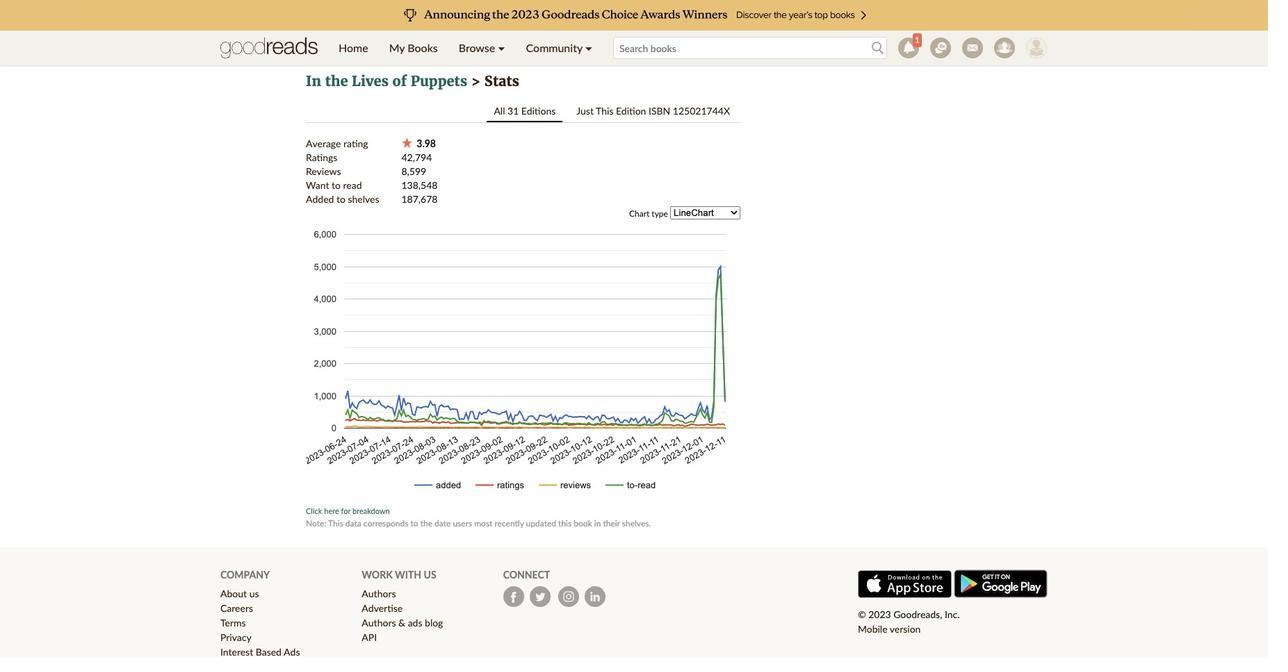 Task type: locate. For each thing, give the bounding box(es) containing it.
reviews
[[306, 166, 341, 177]]

version
[[890, 624, 921, 636]]

1 horizontal spatial the
[[421, 519, 433, 529]]

to down want to read
[[337, 193, 346, 205]]

with
[[395, 570, 422, 581]]

1 vertical spatial the
[[421, 519, 433, 529]]

0 horizontal spatial ▾
[[498, 41, 505, 54]]

average
[[306, 138, 341, 150]]

▾ for browse ▾
[[498, 41, 505, 54]]

careers link
[[220, 603, 253, 615]]

breakdown
[[353, 507, 390, 516]]

in
[[594, 519, 601, 529]]

goodreads on facebook image
[[503, 587, 524, 608]]

0 vertical spatial the
[[325, 72, 348, 90]]

their
[[603, 519, 620, 529]]

this
[[596, 105, 614, 117], [328, 519, 343, 529]]

my books link
[[379, 31, 448, 65]]

menu containing home
[[328, 31, 603, 65]]

the right the in
[[325, 72, 348, 90]]

advertise link
[[362, 603, 403, 615]]

1
[[915, 35, 920, 45]]

0 vertical spatial to
[[332, 179, 341, 191]]

shelves
[[348, 193, 379, 205]]

2 ▾ from the left
[[585, 41, 593, 54]]

community ▾
[[526, 41, 593, 54]]

▾ right browse
[[498, 41, 505, 54]]

the left date
[[421, 519, 433, 529]]

updated
[[526, 519, 556, 529]]

just this edition  isbn 125021744x
[[577, 105, 730, 117]]

authors
[[362, 588, 396, 600], [362, 618, 396, 629]]

privacy link
[[220, 632, 252, 644]]

1 vertical spatial this
[[328, 519, 343, 529]]

click
[[306, 507, 322, 516]]

date
[[435, 519, 451, 529]]

1 horizontal spatial this
[[596, 105, 614, 117]]

125021744x
[[673, 105, 730, 117]]

about us link
[[220, 588, 259, 600]]

▾ right community
[[585, 41, 593, 54]]

to for added
[[337, 193, 346, 205]]

most
[[474, 519, 493, 529]]

to up added to shelves
[[332, 179, 341, 191]]

8,599
[[402, 166, 426, 177]]

corresponds
[[364, 519, 409, 529]]

1 vertical spatial to
[[337, 193, 346, 205]]

a chart. image
[[306, 227, 737, 506]]

©
[[858, 609, 866, 621]]

the
[[325, 72, 348, 90], [421, 519, 433, 529]]

added to shelves
[[306, 193, 379, 205]]

0 vertical spatial this
[[596, 105, 614, 117]]

0 horizontal spatial us
[[249, 588, 259, 600]]

authors & ads blog link
[[362, 618, 443, 629]]

type
[[652, 209, 668, 219]]

0 horizontal spatial the
[[325, 72, 348, 90]]

terms link
[[220, 618, 246, 629]]

editions
[[521, 105, 556, 117]]

menu
[[328, 31, 603, 65]]

us
[[424, 570, 436, 581], [249, 588, 259, 600]]

0 horizontal spatial this
[[328, 519, 343, 529]]

api link
[[362, 632, 377, 644]]

authors down advertise
[[362, 618, 396, 629]]

us right about
[[249, 588, 259, 600]]

puppets
[[411, 72, 467, 90]]

for
[[341, 507, 351, 516]]

in
[[306, 72, 321, 90]]

1 button
[[893, 31, 925, 65]]

0 vertical spatial us
[[424, 570, 436, 581]]

ratings
[[306, 152, 338, 163]]

2 authors from the top
[[362, 618, 396, 629]]

▾ inside popup button
[[585, 41, 593, 54]]

1 horizontal spatial ▾
[[585, 41, 593, 54]]

notifications element
[[899, 33, 922, 58]]

mobile
[[858, 624, 888, 636]]

1 ▾ from the left
[[498, 41, 505, 54]]

note:
[[306, 519, 326, 529]]

187,678
[[402, 193, 438, 205]]

added
[[306, 193, 334, 205]]

138,548
[[402, 179, 438, 191]]

isbn
[[649, 105, 671, 117]]

rating
[[344, 138, 368, 150]]

chart type
[[629, 209, 668, 219]]

book
[[574, 519, 592, 529]]

0 vertical spatial authors
[[362, 588, 396, 600]]

1 vertical spatial us
[[249, 588, 259, 600]]

recently
[[495, 519, 524, 529]]

2 vertical spatial to
[[411, 519, 418, 529]]

to for want
[[332, 179, 341, 191]]

test dummy image
[[1026, 38, 1047, 58]]

© 2023 goodreads, inc. mobile version
[[858, 609, 960, 636]]

to left date
[[411, 519, 418, 529]]

authors up advertise link
[[362, 588, 396, 600]]

1 vertical spatial authors
[[362, 618, 396, 629]]

this right the just
[[596, 105, 614, 117]]

work
[[362, 570, 393, 581]]

a chart. element
[[306, 227, 737, 506]]

goodreads on instagram image
[[558, 587, 579, 608]]

this down "here"
[[328, 519, 343, 529]]

us right the with
[[424, 570, 436, 581]]

▾
[[498, 41, 505, 54], [585, 41, 593, 54]]

about us careers terms privacy
[[220, 588, 259, 644]]

▾ inside popup button
[[498, 41, 505, 54]]



Task type: vqa. For each thing, say whether or not it's contained in the screenshot.
10,976
no



Task type: describe. For each thing, give the bounding box(es) containing it.
>
[[471, 72, 481, 90]]

home link
[[328, 31, 379, 65]]

in the lives of puppets >     stats
[[306, 72, 520, 90]]

browse
[[459, 41, 495, 54]]

this
[[559, 519, 572, 529]]

blog
[[425, 618, 443, 629]]

just
[[577, 105, 594, 117]]

authors advertise authors & ads blog api
[[362, 588, 443, 644]]

of
[[393, 72, 407, 90]]

users
[[453, 519, 472, 529]]

lives
[[352, 72, 389, 90]]

advertise
[[362, 603, 403, 615]]

privacy
[[220, 632, 252, 644]]

edition
[[616, 105, 646, 117]]

inbox image
[[963, 38, 983, 58]]

connect
[[503, 570, 550, 581]]

Search for books to add to your shelves search field
[[613, 37, 887, 59]]

Search books text field
[[613, 37, 887, 59]]

want to read
[[306, 179, 362, 191]]

this inside click here for breakdown note: this data corresponds to the date users most recently updated this book in their shelves.
[[328, 519, 343, 529]]

careers
[[220, 603, 253, 615]]

about
[[220, 588, 247, 600]]

to inside click here for breakdown note: this data corresponds to the date users most recently updated this book in their shelves.
[[411, 519, 418, 529]]

goodreads,
[[894, 609, 943, 621]]

download app for ios image
[[858, 571, 952, 599]]

want
[[306, 179, 329, 191]]

31
[[508, 105, 519, 117]]

1 authors from the top
[[362, 588, 396, 600]]

the inside click here for breakdown note: this data corresponds to the date users most recently updated this book in their shelves.
[[421, 519, 433, 529]]

goodreads on linkedin image
[[585, 587, 606, 608]]

2023
[[869, 609, 891, 621]]

all
[[494, 105, 505, 117]]

my
[[389, 41, 405, 54]]

all 31 editions
[[494, 105, 556, 117]]

community ▾ button
[[516, 31, 603, 65]]

ads
[[408, 618, 422, 629]]

work with us
[[362, 570, 436, 581]]

click here for breakdown link
[[306, 507, 390, 516]]

just this edition  isbn 125021744x link
[[570, 102, 737, 121]]

here
[[324, 507, 339, 516]]

▾ for community ▾
[[585, 41, 593, 54]]

books
[[408, 41, 438, 54]]

click here for breakdown note: this data corresponds to the date users most recently updated this book in their shelves.
[[306, 507, 651, 529]]

average rating
[[306, 138, 368, 150]]

&
[[399, 618, 405, 629]]

42,794
[[402, 152, 432, 163]]

mobile version link
[[858, 624, 921, 636]]

company
[[220, 570, 270, 581]]

friend requests image
[[995, 38, 1015, 58]]

chart
[[629, 209, 650, 219]]

my group discussions image
[[931, 38, 951, 58]]

inc.
[[945, 609, 960, 621]]

browse ▾
[[459, 41, 505, 54]]

terms
[[220, 618, 246, 629]]

api
[[362, 632, 377, 644]]

3.98
[[412, 138, 436, 150]]

community
[[526, 41, 583, 54]]

download app for android image
[[954, 570, 1048, 599]]

goodreads on twitter image
[[530, 587, 551, 608]]

read
[[343, 179, 362, 191]]

home
[[339, 41, 368, 54]]

stats
[[485, 72, 520, 90]]

authors link
[[362, 588, 396, 600]]

data
[[346, 519, 361, 529]]

us inside about us careers terms privacy
[[249, 588, 259, 600]]

discover the winners for the best books of the year in the 2023 goodreads choice awards image
[[78, 0, 1191, 31]]

shelves.
[[622, 519, 651, 529]]

1 horizontal spatial us
[[424, 570, 436, 581]]

browse ▾ button
[[448, 31, 516, 65]]

my books
[[389, 41, 438, 54]]

in the lives of puppets link
[[306, 72, 467, 90]]



